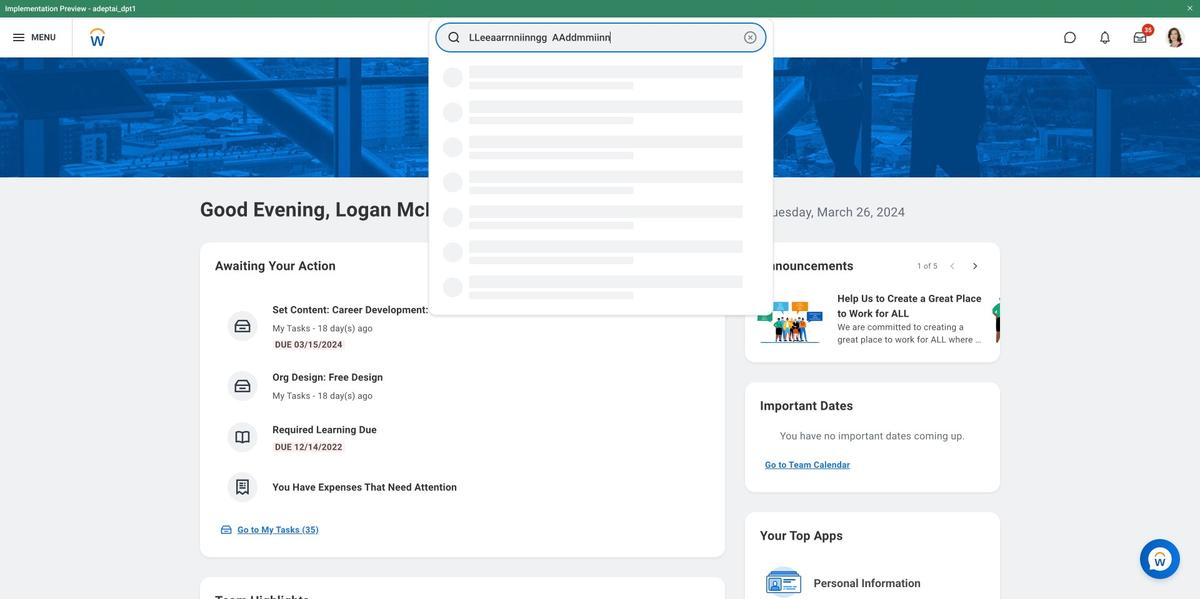 Task type: vqa. For each thing, say whether or not it's contained in the screenshot.
justify icon
yes



Task type: locate. For each thing, give the bounding box(es) containing it.
list
[[755, 290, 1200, 348], [215, 293, 710, 513]]

0 vertical spatial inbox image
[[233, 377, 252, 396]]

notifications large image
[[1099, 31, 1112, 44]]

chevron right small image
[[969, 260, 982, 273]]

1 vertical spatial inbox image
[[220, 524, 233, 536]]

status
[[918, 261, 938, 271]]

inbox image inside list
[[233, 377, 252, 396]]

0 horizontal spatial inbox image
[[220, 524, 233, 536]]

banner
[[0, 0, 1200, 58]]

inbox image
[[233, 377, 252, 396], [220, 524, 233, 536]]

1 horizontal spatial inbox image
[[233, 377, 252, 396]]

None search field
[[429, 18, 774, 316]]

main content
[[0, 58, 1200, 600]]

Search Workday  search field
[[469, 24, 741, 51]]

close environment banner image
[[1187, 4, 1194, 12]]

profile logan mcneil image
[[1165, 28, 1185, 50]]

inbox image
[[233, 317, 252, 336]]

inbox large image
[[1134, 31, 1147, 44]]



Task type: describe. For each thing, give the bounding box(es) containing it.
1 horizontal spatial list
[[755, 290, 1200, 348]]

0 horizontal spatial list
[[215, 293, 710, 513]]

search image
[[447, 30, 462, 45]]

justify image
[[11, 30, 26, 45]]

book open image
[[233, 428, 252, 447]]

x circle image
[[743, 30, 758, 45]]

chevron left small image
[[947, 260, 959, 273]]

dashboard expenses image
[[233, 478, 252, 497]]



